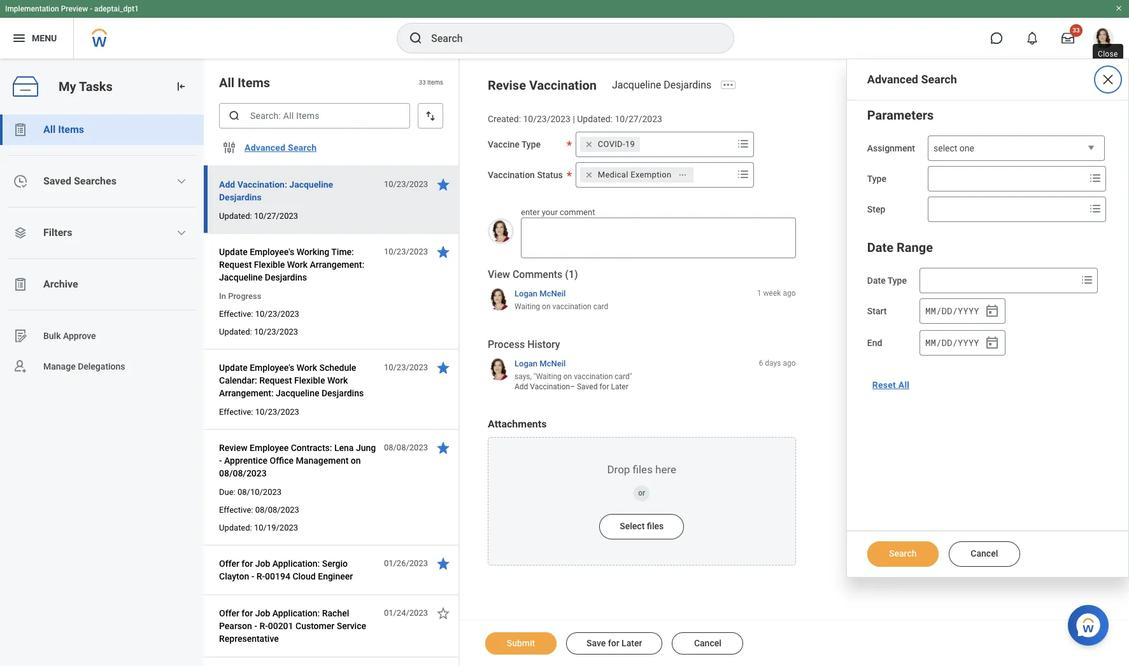 Task type: locate. For each thing, give the bounding box(es) containing it.
1 horizontal spatial search image
[[408, 31, 423, 46]]

fullscreen image
[[1083, 80, 1098, 96]]

type up step
[[867, 174, 886, 184]]

3 effective: from the top
[[219, 506, 253, 515]]

3 star image from the top
[[436, 557, 451, 572]]

- inside 'banner'
[[90, 4, 92, 13]]

application: for customer
[[272, 609, 320, 619]]

logan mcneil up the "waiting
[[515, 359, 566, 368]]

0 vertical spatial employee's
[[250, 247, 294, 257]]

2 logan mcneil button from the top
[[515, 358, 566, 369]]

0 vertical spatial update
[[219, 247, 247, 257]]

offer up pearson
[[219, 609, 239, 619]]

all
[[219, 75, 234, 90], [43, 124, 56, 136], [898, 380, 910, 390]]

update employee's working time: request flexible work arrangement: jacqueline desjardins
[[219, 247, 364, 283]]

1 vertical spatial star image
[[436, 360, 451, 376]]

1 date from the top
[[867, 240, 893, 255]]

2 x small image from the top
[[582, 169, 595, 181]]

close tooltip
[[1090, 41, 1126, 67]]

due: 08/10/2023
[[219, 488, 281, 497]]

effective: 10/23/2023 up employee
[[219, 408, 299, 417]]

dd inside 'end' group
[[941, 337, 952, 349]]

jacqueline desjardins element
[[612, 79, 719, 91]]

0 vertical spatial x small image
[[582, 138, 595, 151]]

0 vertical spatial -
[[90, 4, 92, 13]]

type
[[521, 139, 541, 149], [867, 174, 886, 184], [888, 276, 907, 286]]

job for 00194
[[255, 559, 270, 569]]

0 vertical spatial for
[[599, 383, 609, 392]]

1 vertical spatial for
[[242, 559, 253, 569]]

- down review
[[219, 456, 222, 466]]

r- inside offer for job application: rachel pearson ‎- r-00201 customer service representative
[[259, 622, 268, 632]]

2 star image from the top
[[436, 441, 451, 456]]

assignment
[[867, 143, 915, 153]]

for inside offer for job application: rachel pearson ‎- r-00201 customer service representative
[[242, 609, 253, 619]]

1 horizontal spatial type
[[867, 174, 886, 184]]

1 vertical spatial type
[[867, 174, 886, 184]]

mm inside start group
[[925, 305, 936, 317]]

comment
[[560, 207, 595, 217]]

2 horizontal spatial all
[[898, 380, 910, 390]]

mcneil
[[540, 289, 566, 298], [540, 359, 566, 368]]

1 vertical spatial r-
[[259, 622, 268, 632]]

type for date type
[[888, 276, 907, 286]]

advanced search up the parameters button
[[867, 73, 957, 86]]

0 horizontal spatial on
[[351, 456, 361, 466]]

0 horizontal spatial flexible
[[254, 260, 285, 270]]

jacqueline inside the update employee's working time: request flexible work arrangement: jacqueline desjardins
[[219, 273, 263, 283]]

user plus image
[[13, 359, 28, 374]]

list containing all items
[[0, 115, 204, 382]]

2 dd from the top
[[941, 337, 952, 349]]

yyyy left calendar image
[[958, 305, 979, 317]]

2 effective: 10/23/2023 from the top
[[219, 408, 299, 417]]

1 vertical spatial dd
[[941, 337, 952, 349]]

application: inside "offer for job application: sergio clayton ‎- r-00194 cloud engineer"
[[272, 559, 320, 569]]

1 vertical spatial request
[[259, 376, 292, 386]]

revise
[[488, 78, 526, 93]]

notifications large image
[[1026, 32, 1039, 45]]

update up calendar:
[[219, 363, 247, 373]]

2 star image from the top
[[436, 360, 451, 376]]

update inside the update employee's working time: request flexible work arrangement: jacqueline desjardins
[[219, 247, 247, 257]]

1 vertical spatial items
[[58, 124, 84, 136]]

work left schedule
[[297, 363, 317, 373]]

/
[[936, 305, 941, 317], [952, 305, 958, 317], [936, 337, 941, 349], [952, 337, 958, 349]]

vaccination up saved
[[574, 373, 613, 381]]

transformation import image
[[174, 80, 187, 93]]

logan mcneil for comments
[[515, 289, 566, 298]]

1 yyyy from the top
[[958, 305, 979, 317]]

2 mcneil from the top
[[540, 359, 566, 368]]

prompts image
[[735, 136, 751, 151], [1088, 201, 1103, 217], [1079, 273, 1095, 288]]

work inside the update employee's working time: request flexible work arrangement: jacqueline desjardins
[[287, 260, 308, 270]]

update employee's working time: request flexible work arrangement: jacqueline desjardins button
[[219, 245, 377, 285]]

later
[[611, 383, 628, 392]]

0 vertical spatial clipboard image
[[13, 122, 28, 138]]

on inside says, "waiting on vaccination card" add vaccination – saved for later
[[563, 373, 572, 381]]

employee's for flexible
[[250, 247, 294, 257]]

arrangement: down calendar:
[[219, 388, 274, 399]]

revise vaccination
[[488, 78, 597, 93]]

advanced search up vaccination:
[[245, 143, 317, 153]]

search image up configure image
[[228, 110, 241, 122]]

jacqueline inside the update employee's work schedule calendar: request flexible work arrangement: jacqueline desjardins
[[276, 388, 319, 399]]

mm / dd / yyyy up 'end' group
[[925, 305, 979, 317]]

1 horizontal spatial search
[[889, 549, 917, 559]]

1 vertical spatial ago
[[783, 359, 796, 368]]

1 x small image from the top
[[582, 138, 595, 151]]

2 update from the top
[[219, 363, 247, 373]]

4 star image from the top
[[436, 606, 451, 622]]

1 star image from the top
[[436, 245, 451, 260]]

dd for start
[[941, 305, 952, 317]]

search inside button
[[889, 549, 917, 559]]

my tasks
[[59, 79, 113, 94]]

files
[[647, 522, 664, 532]]

- inside review employee contracts: lena jung - apprentice office management on 08/08/2023
[[219, 456, 222, 466]]

flexible inside the update employee's working time: request flexible work arrangement: jacqueline desjardins
[[254, 260, 285, 270]]

star image
[[436, 177, 451, 192], [436, 360, 451, 376]]

close
[[1098, 50, 1118, 59]]

job inside "offer for job application: sergio clayton ‎- r-00194 cloud engineer"
[[255, 559, 270, 569]]

logan mcneil button up the "waiting
[[515, 358, 566, 369]]

application: inside offer for job application: rachel pearson ‎- r-00201 customer service representative
[[272, 609, 320, 619]]

1 vertical spatial mm
[[925, 337, 936, 349]]

0 vertical spatial work
[[287, 260, 308, 270]]

1 logan mcneil from the top
[[515, 289, 566, 298]]

0 horizontal spatial -
[[90, 4, 92, 13]]

related actions image
[[678, 170, 687, 179]]

1 vertical spatial ‎-
[[254, 622, 257, 632]]

0 vertical spatial advanced
[[867, 73, 918, 86]]

logan inside process history region
[[515, 359, 537, 368]]

1 horizontal spatial advanced
[[867, 73, 918, 86]]

range
[[897, 240, 933, 255]]

date type
[[867, 276, 907, 286]]

job up 00201 on the left of page
[[255, 609, 270, 619]]

1 vertical spatial on
[[563, 373, 572, 381]]

1 effective: from the top
[[219, 309, 253, 319]]

x small image inside the covid-19, press delete to clear value. option
[[582, 138, 595, 151]]

2 vertical spatial vaccination
[[530, 383, 570, 392]]

employee's down updated: 10/27/2023 on the top left of the page
[[250, 247, 294, 257]]

effective: down calendar:
[[219, 408, 253, 417]]

1 horizontal spatial request
[[259, 376, 292, 386]]

add vaccination: jacqueline desjardins
[[219, 180, 333, 202]]

vaccination down the "waiting
[[530, 383, 570, 392]]

clipboard image
[[13, 122, 28, 138], [13, 277, 28, 292]]

1 mm / dd / yyyy from the top
[[925, 305, 979, 317]]

1 vertical spatial flexible
[[294, 376, 325, 386]]

items
[[238, 75, 270, 90], [58, 124, 84, 136]]

saved
[[577, 383, 598, 392]]

2 vertical spatial for
[[242, 609, 253, 619]]

date range
[[867, 240, 933, 255]]

1 vertical spatial update
[[219, 363, 247, 373]]

0 vertical spatial star image
[[436, 177, 451, 192]]

ago inside process history region
[[783, 359, 796, 368]]

for left later
[[599, 383, 609, 392]]

‎- inside "offer for job application: sergio clayton ‎- r-00194 cloud engineer"
[[251, 572, 254, 582]]

one
[[960, 143, 974, 153]]

representative
[[219, 634, 279, 644]]

employee's photo (logan mcneil) image
[[488, 218, 514, 244]]

1 horizontal spatial -
[[219, 456, 222, 466]]

1 vertical spatial application:
[[272, 609, 320, 619]]

2 logan from the top
[[515, 359, 537, 368]]

0 horizontal spatial all
[[43, 124, 56, 136]]

1 vertical spatial prompts image
[[1088, 201, 1103, 217]]

request right calendar:
[[259, 376, 292, 386]]

0 horizontal spatial prompts image
[[735, 167, 751, 182]]

for inside "offer for job application: sergio clayton ‎- r-00194 cloud engineer"
[[242, 559, 253, 569]]

type for vaccine type
[[521, 139, 541, 149]]

dd down start group
[[941, 337, 952, 349]]

jacqueline down schedule
[[276, 388, 319, 399]]

1 horizontal spatial items
[[238, 75, 270, 90]]

type inside date range group
[[888, 276, 907, 286]]

logan mcneil inside process history region
[[515, 359, 566, 368]]

advanced search inside advanced search dialog
[[867, 73, 957, 86]]

vaccination down vaccine type
[[488, 170, 535, 180]]

logan for history
[[515, 359, 537, 368]]

6 days ago
[[759, 359, 796, 368]]

2 offer from the top
[[219, 609, 239, 619]]

2 application: from the top
[[272, 609, 320, 619]]

ago right the week
[[783, 289, 796, 298]]

mcneil up the "waiting
[[540, 359, 566, 368]]

offer inside offer for job application: rachel pearson ‎- r-00201 customer service representative
[[219, 609, 239, 619]]

updated: down in progress
[[219, 327, 252, 337]]

work down working
[[287, 260, 308, 270]]

08/08/2023 inside review employee contracts: lena jung - apprentice office management on 08/08/2023
[[219, 469, 267, 479]]

time:
[[331, 247, 354, 257]]

calendar image
[[984, 304, 1000, 319]]

employee's inside the update employee's working time: request flexible work arrangement: jacqueline desjardins
[[250, 247, 294, 257]]

updated: for updated: 10/19/2023
[[219, 523, 252, 533]]

job inside offer for job application: rachel pearson ‎- r-00201 customer service representative
[[255, 609, 270, 619]]

1 vertical spatial x small image
[[582, 169, 595, 181]]

0 vertical spatial mm
[[925, 305, 936, 317]]

mm / dd / yyyy for end
[[925, 337, 979, 349]]

1 vertical spatial 10/27/2023
[[254, 211, 298, 221]]

updated: down vaccination:
[[219, 211, 252, 221]]

arrangement:
[[310, 260, 364, 270], [219, 388, 274, 399]]

updated: 10/19/2023
[[219, 523, 298, 533]]

0 horizontal spatial add
[[219, 180, 235, 190]]

1 application: from the top
[[272, 559, 320, 569]]

‎- inside offer for job application: rachel pearson ‎- r-00201 customer service representative
[[254, 622, 257, 632]]

1 update from the top
[[219, 247, 247, 257]]

medical
[[598, 170, 628, 179]]

jacqueline up in progress
[[219, 273, 263, 283]]

clipboard image for all items
[[13, 122, 28, 138]]

employee's up calendar:
[[250, 363, 294, 373]]

updated: 10/27/2023
[[219, 211, 298, 221]]

0 vertical spatial ‎-
[[251, 572, 254, 582]]

1 vertical spatial all
[[43, 124, 56, 136]]

2 job from the top
[[255, 609, 270, 619]]

application: up cloud
[[272, 559, 320, 569]]

update inside the update employee's work schedule calendar: request flexible work arrangement: jacqueline desjardins
[[219, 363, 247, 373]]

offer for job application: sergio clayton ‎- r-00194 cloud engineer button
[[219, 557, 377, 585]]

all inside list
[[43, 124, 56, 136]]

08/08/2023 right jung
[[384, 443, 428, 453]]

x small image left covid- on the top right of the page
[[582, 138, 595, 151]]

mm inside 'end' group
[[925, 337, 936, 349]]

0 vertical spatial logan mcneil
[[515, 289, 566, 298]]

employee's
[[250, 247, 294, 257], [250, 363, 294, 373]]

select one button
[[928, 136, 1105, 162]]

employee's inside the update employee's work schedule calendar: request flexible work arrangement: jacqueline desjardins
[[250, 363, 294, 373]]

0 horizontal spatial advanced
[[245, 143, 285, 153]]

1 horizontal spatial 10/27/2023
[[615, 114, 662, 124]]

1 horizontal spatial flexible
[[294, 376, 325, 386]]

0 vertical spatial dd
[[941, 305, 952, 317]]

r- up representative
[[259, 622, 268, 632]]

yyyy inside 'end' group
[[958, 337, 979, 349]]

for inside says, "waiting on vaccination card" add vaccination – saved for later
[[599, 383, 609, 392]]

08/08/2023 up 10/19/2023
[[255, 506, 299, 515]]

0 vertical spatial logan
[[515, 289, 537, 298]]

list
[[0, 115, 204, 382]]

updated: down effective: 08/08/2023
[[219, 523, 252, 533]]

x small image inside the medical exemption, press delete to clear value. option
[[582, 169, 595, 181]]

0 vertical spatial date
[[867, 240, 893, 255]]

request up in progress
[[219, 260, 252, 270]]

2 horizontal spatial search
[[921, 73, 957, 86]]

on right waiting
[[542, 303, 551, 311]]

0 horizontal spatial search image
[[228, 110, 241, 122]]

ago right days
[[783, 359, 796, 368]]

0 vertical spatial advanced search
[[867, 73, 957, 86]]

1 vertical spatial effective: 10/23/2023
[[219, 408, 299, 417]]

0 vertical spatial on
[[542, 303, 551, 311]]

ago for process history
[[783, 359, 796, 368]]

Step field
[[928, 198, 1085, 221]]

1 vertical spatial search
[[288, 143, 317, 153]]

0 horizontal spatial 10/27/2023
[[254, 211, 298, 221]]

1 job from the top
[[255, 559, 270, 569]]

all inside item list element
[[219, 75, 234, 90]]

attachments
[[488, 419, 547, 431]]

0 vertical spatial search image
[[408, 31, 423, 46]]

jacqueline down the advanced search button
[[289, 180, 333, 190]]

card
[[593, 303, 608, 311]]

r- right clayton
[[256, 572, 265, 582]]

desjardins inside add vaccination: jacqueline desjardins
[[219, 192, 261, 202]]

1 mm from the top
[[925, 305, 936, 317]]

rename image
[[13, 329, 28, 344]]

review
[[219, 443, 247, 453]]

add inside add vaccination: jacqueline desjardins
[[219, 180, 235, 190]]

00201
[[268, 622, 293, 632]]

1 logan mcneil button from the top
[[515, 288, 566, 299]]

0 vertical spatial flexible
[[254, 260, 285, 270]]

1 week ago
[[757, 289, 796, 298]]

x small image left medical
[[582, 169, 595, 181]]

1 vertical spatial mcneil
[[540, 359, 566, 368]]

offer for offer for job application: rachel pearson ‎- r-00201 customer service representative
[[219, 609, 239, 619]]

vaccination left "card"
[[552, 303, 591, 311]]

search
[[921, 73, 957, 86], [288, 143, 317, 153], [889, 549, 917, 559]]

r-
[[256, 572, 265, 582], [259, 622, 268, 632]]

covid-19 element
[[598, 139, 635, 150]]

lena
[[334, 443, 354, 453]]

logan mcneil for history
[[515, 359, 566, 368]]

job up 00194
[[255, 559, 270, 569]]

for up pearson
[[242, 609, 253, 619]]

arrangement: down time:
[[310, 260, 364, 270]]

clipboard image inside archive button
[[13, 277, 28, 292]]

2 ago from the top
[[783, 359, 796, 368]]

1 vertical spatial vaccination
[[574, 373, 613, 381]]

effective: down in progress
[[219, 309, 253, 319]]

x small image
[[582, 138, 595, 151], [582, 169, 595, 181]]

on down jung
[[351, 456, 361, 466]]

- right preview
[[90, 4, 92, 13]]

type right vaccine on the top left of page
[[521, 139, 541, 149]]

1 vertical spatial clipboard image
[[13, 277, 28, 292]]

10/27/2023 down add vaccination: jacqueline desjardins
[[254, 211, 298, 221]]

1 vertical spatial job
[[255, 609, 270, 619]]

mm / dd / yyyy
[[925, 305, 979, 317], [925, 337, 979, 349]]

offer for offer for job application: sergio clayton ‎- r-00194 cloud engineer
[[219, 559, 239, 569]]

mm / dd / yyyy inside 'end' group
[[925, 337, 979, 349]]

progress
[[228, 292, 261, 301]]

1 vertical spatial 08/08/2023
[[219, 469, 267, 479]]

logan up says,
[[515, 359, 537, 368]]

logan up waiting
[[515, 289, 537, 298]]

logan mcneil button inside process history region
[[515, 358, 566, 369]]

1 vertical spatial logan mcneil button
[[515, 358, 566, 369]]

add down says,
[[515, 383, 528, 392]]

1 clipboard image from the top
[[13, 122, 28, 138]]

advanced right configure image
[[245, 143, 285, 153]]

r- for 00201
[[259, 622, 268, 632]]

0 horizontal spatial request
[[219, 260, 252, 270]]

date up start
[[867, 276, 886, 286]]

parameters group
[[867, 105, 1108, 222]]

0 vertical spatial mm / dd / yyyy
[[925, 305, 979, 317]]

0 vertical spatial job
[[255, 559, 270, 569]]

offer up clayton
[[219, 559, 239, 569]]

0 vertical spatial 08/08/2023
[[384, 443, 428, 453]]

history
[[527, 339, 560, 351]]

logan
[[515, 289, 537, 298], [515, 359, 537, 368]]

mm / dd / yyyy for start
[[925, 305, 979, 317]]

work down schedule
[[327, 376, 348, 386]]

1 star image from the top
[[436, 177, 451, 192]]

on up –
[[563, 373, 572, 381]]

star image
[[436, 245, 451, 260], [436, 441, 451, 456], [436, 557, 451, 572], [436, 606, 451, 622]]

0 vertical spatial application:
[[272, 559, 320, 569]]

dd inside start group
[[941, 305, 952, 317]]

star image for add vaccination: jacqueline desjardins
[[436, 177, 451, 192]]

2 vertical spatial effective:
[[219, 506, 253, 515]]

1 dd from the top
[[941, 305, 952, 317]]

clipboard image for archive
[[13, 277, 28, 292]]

2 clipboard image from the top
[[13, 277, 28, 292]]

2 vertical spatial type
[[888, 276, 907, 286]]

employee's for request
[[250, 363, 294, 373]]

item list element
[[204, 59, 460, 667]]

2 mm / dd / yyyy from the top
[[925, 337, 979, 349]]

logan mcneil button up waiting
[[515, 288, 566, 299]]

1 logan from the top
[[515, 289, 537, 298]]

1 vertical spatial employee's
[[250, 363, 294, 373]]

2 yyyy from the top
[[958, 337, 979, 349]]

prompts image inside parameters "group"
[[1088, 171, 1103, 186]]

1 vertical spatial -
[[219, 456, 222, 466]]

-
[[90, 4, 92, 13], [219, 456, 222, 466]]

created: 10/23/2023 | updated: 10/27/2023
[[488, 114, 662, 124]]

search image
[[408, 31, 423, 46], [228, 110, 241, 122]]

effective: down due:
[[219, 506, 253, 515]]

‎- right clayton
[[251, 572, 254, 582]]

job for 00201
[[255, 609, 270, 619]]

2 vertical spatial work
[[327, 376, 348, 386]]

start group
[[919, 299, 1005, 324]]

updated: right |
[[577, 114, 613, 124]]

vaccination up |
[[529, 78, 597, 93]]

logan mcneil up waiting
[[515, 289, 566, 298]]

update down updated: 10/27/2023 on the top left of the page
[[219, 247, 247, 257]]

2 horizontal spatial type
[[888, 276, 907, 286]]

type down date range button
[[888, 276, 907, 286]]

‎- for clayton
[[251, 572, 254, 582]]

mcneil for history
[[540, 359, 566, 368]]

working
[[297, 247, 329, 257]]

mm up 'end' group
[[925, 305, 936, 317]]

1 vertical spatial logan mcneil
[[515, 359, 566, 368]]

2 employee's from the top
[[250, 363, 294, 373]]

2 logan mcneil from the top
[[515, 359, 566, 368]]

1 horizontal spatial all
[[219, 75, 234, 90]]

08/08/2023 down apprentice
[[219, 469, 267, 479]]

0 vertical spatial arrangement:
[[310, 260, 364, 270]]

2 vertical spatial search
[[889, 549, 917, 559]]

application: up 00201 on the left of page
[[272, 609, 320, 619]]

mcneil up waiting on vaccination card
[[540, 289, 566, 298]]

flexible down schedule
[[294, 376, 325, 386]]

mcneil inside process history region
[[540, 359, 566, 368]]

search image up 33
[[408, 31, 423, 46]]

00194
[[265, 572, 290, 582]]

star image for 01/26/2023
[[436, 557, 451, 572]]

2 date from the top
[[867, 276, 886, 286]]

clipboard image inside all items button
[[13, 122, 28, 138]]

arrangement: inside the update employee's working time: request flexible work arrangement: jacqueline desjardins
[[310, 260, 364, 270]]

flexible up "progress"
[[254, 260, 285, 270]]

mm down start group
[[925, 337, 936, 349]]

0 vertical spatial prompts image
[[735, 136, 751, 151]]

2 vertical spatial prompts image
[[1079, 273, 1095, 288]]

your
[[542, 207, 558, 217]]

1 vertical spatial effective:
[[219, 408, 253, 417]]

or
[[638, 489, 645, 498]]

yyyy
[[958, 305, 979, 317], [958, 337, 979, 349]]

10/27/2023 up 19
[[615, 114, 662, 124]]

offer inside "offer for job application: sergio clayton ‎- r-00194 cloud engineer"
[[219, 559, 239, 569]]

dd up 'end' group
[[941, 305, 952, 317]]

1 vertical spatial add
[[515, 383, 528, 392]]

due:
[[219, 488, 235, 497]]

advanced up the parameters button
[[867, 73, 918, 86]]

‎- up representative
[[254, 622, 257, 632]]

‎-
[[251, 572, 254, 582], [254, 622, 257, 632]]

update employee's work schedule calendar: request flexible work arrangement: jacqueline desjardins button
[[219, 360, 377, 401]]

2 mm from the top
[[925, 337, 936, 349]]

add left vaccination:
[[219, 180, 235, 190]]

effective: 10/23/2023 up updated: 10/23/2023
[[219, 309, 299, 319]]

yyyy for end
[[958, 337, 979, 349]]

yyyy left calendar icon
[[958, 337, 979, 349]]

work
[[287, 260, 308, 270], [297, 363, 317, 373], [327, 376, 348, 386]]

mm / dd / yyyy inside start group
[[925, 305, 979, 317]]

0 vertical spatial effective: 10/23/2023
[[219, 309, 299, 319]]

0 horizontal spatial all items
[[43, 124, 84, 136]]

date up date type
[[867, 240, 893, 255]]

1 horizontal spatial all items
[[219, 75, 270, 90]]

r- inside "offer for job application: sergio clayton ‎- r-00194 cloud engineer"
[[256, 572, 265, 582]]

dd for end
[[941, 337, 952, 349]]

0 vertical spatial type
[[521, 139, 541, 149]]

0 vertical spatial mcneil
[[540, 289, 566, 298]]

offer
[[219, 559, 239, 569], [219, 609, 239, 619]]

1 vertical spatial arrangement:
[[219, 388, 274, 399]]

arrangement: inside the update employee's work schedule calendar: request flexible work arrangement: jacqueline desjardins
[[219, 388, 274, 399]]

19
[[625, 139, 635, 149]]

apprentice
[[224, 456, 267, 466]]

waiting
[[515, 303, 540, 311]]

mm / dd / yyyy down start group
[[925, 337, 979, 349]]

archive
[[43, 278, 78, 290]]

sergio
[[322, 559, 348, 569]]

r- for 00194
[[256, 572, 265, 582]]

yyyy inside start group
[[958, 305, 979, 317]]

process history region
[[488, 338, 796, 397]]

1 offer from the top
[[219, 559, 239, 569]]

medical exemption
[[598, 170, 671, 179]]

prompts image
[[735, 167, 751, 182], [1088, 171, 1103, 186]]

1 ago from the top
[[783, 289, 796, 298]]

0 vertical spatial yyyy
[[958, 305, 979, 317]]

dd
[[941, 305, 952, 317], [941, 337, 952, 349]]

1 vertical spatial logan
[[515, 359, 537, 368]]

for up clayton
[[242, 559, 253, 569]]

end group
[[919, 330, 1005, 356]]

jacqueline inside add vaccination: jacqueline desjardins
[[289, 180, 333, 190]]

effective: for review employee contracts: lena jung - apprentice office management on 08/08/2023
[[219, 506, 253, 515]]

1 mcneil from the top
[[540, 289, 566, 298]]

33
[[419, 79, 426, 86]]

1 employee's from the top
[[250, 247, 294, 257]]

vaccine
[[488, 139, 520, 149]]



Task type: describe. For each thing, give the bounding box(es) containing it.
vaccination inside says, "waiting on vaccination card" add vaccination – saved for later
[[530, 383, 570, 392]]

bulk
[[43, 331, 61, 341]]

all items inside item list element
[[219, 75, 270, 90]]

10/19/2023
[[254, 523, 298, 533]]

1 horizontal spatial on
[[542, 303, 551, 311]]

add vaccination: jacqueline desjardins button
[[219, 177, 377, 205]]

–
[[570, 383, 575, 392]]

card"
[[615, 373, 632, 381]]

jung
[[356, 443, 376, 453]]

jacqueline up 19
[[612, 79, 661, 91]]

request inside the update employee's work schedule calendar: request flexible work arrangement: jacqueline desjardins
[[259, 376, 292, 386]]

1 effective: 10/23/2023 from the top
[[219, 309, 299, 319]]

x small image for status
[[582, 169, 595, 181]]

star image for update employee's work schedule calendar: request flexible work arrangement: jacqueline desjardins
[[436, 360, 451, 376]]

prompts image for vaccination status
[[735, 136, 751, 151]]

bulk approve
[[43, 331, 96, 341]]

reset
[[872, 380, 896, 390]]

items
[[427, 79, 443, 86]]

prompts image for assignment
[[1088, 171, 1103, 186]]

mcneil for comments
[[540, 289, 566, 298]]

advanced search inside the advanced search button
[[245, 143, 317, 153]]

view comments (1)
[[488, 269, 578, 281]]

ago for view comments (1)
[[783, 289, 796, 298]]

prompts image for start
[[1079, 273, 1095, 288]]

says, "waiting on vaccination card" add vaccination – saved for later
[[515, 373, 632, 392]]

on inside review employee contracts: lena jung - apprentice office management on 08/08/2023
[[351, 456, 361, 466]]

process
[[488, 339, 525, 351]]

clayton
[[219, 572, 249, 582]]

vaccination status
[[488, 170, 563, 180]]

Date Type field
[[920, 269, 1077, 292]]

prompts image inside parameters "group"
[[1088, 201, 1103, 217]]

logan for comments
[[515, 289, 537, 298]]

|
[[573, 114, 575, 124]]

covid-19
[[598, 139, 635, 149]]

contracts:
[[291, 443, 332, 453]]

parameters
[[867, 108, 934, 123]]

vaccine type
[[488, 139, 541, 149]]

cancel button
[[949, 542, 1020, 567]]

profile logan mcneil element
[[1086, 24, 1121, 52]]

mm for start
[[925, 305, 936, 317]]

date range button
[[867, 240, 933, 255]]

0 vertical spatial vaccination
[[552, 303, 591, 311]]

manage delegations link
[[0, 352, 204, 382]]

(1)
[[565, 269, 578, 281]]

status
[[537, 170, 563, 180]]

calendar image
[[984, 336, 1000, 351]]

covid-19, press delete to clear value. option
[[580, 137, 640, 152]]

effective: 08/08/2023
[[219, 506, 299, 515]]

end
[[867, 338, 882, 348]]

update employee's work schedule calendar: request flexible work arrangement: jacqueline desjardins
[[219, 363, 364, 399]]

1 vertical spatial work
[[297, 363, 317, 373]]

delegations
[[78, 361, 125, 372]]

preview
[[61, 4, 88, 13]]

jacqueline desjardins
[[612, 79, 711, 91]]

request inside the update employee's working time: request flexible work arrangement: jacqueline desjardins
[[219, 260, 252, 270]]

logan mcneil button for history
[[515, 358, 566, 369]]

select one
[[934, 143, 974, 153]]

rachel
[[322, 609, 349, 619]]

33 items
[[419, 79, 443, 86]]

10/27/2023 inside item list element
[[254, 211, 298, 221]]

advanced inside button
[[245, 143, 285, 153]]

updated: for updated: 10/23/2023
[[219, 327, 252, 337]]

all items inside button
[[43, 124, 84, 136]]

start
[[867, 306, 887, 316]]

desjardins inside the update employee's work schedule calendar: request flexible work arrangement: jacqueline desjardins
[[322, 388, 364, 399]]

cancel
[[971, 549, 998, 559]]

in
[[219, 292, 226, 301]]

update for update employee's work schedule calendar: request flexible work arrangement: jacqueline desjardins
[[219, 363, 247, 373]]

update for update employee's working time: request flexible work arrangement: jacqueline desjardins
[[219, 247, 247, 257]]

medical exemption, press delete to clear value. option
[[580, 167, 694, 183]]

inbox large image
[[1062, 32, 1074, 45]]

view
[[488, 269, 510, 281]]

search button
[[867, 542, 938, 567]]

select
[[934, 143, 957, 153]]

vaccination inside says, "waiting on vaccination card" add vaccination – saved for later
[[574, 373, 613, 381]]

select files
[[620, 522, 664, 532]]

enter
[[521, 207, 540, 217]]

flexible inside the update employee's work schedule calendar: request flexible work arrangement: jacqueline desjardins
[[294, 376, 325, 386]]

engineer
[[318, 572, 353, 582]]

close environment banner image
[[1115, 4, 1123, 12]]

‎- for pearson
[[254, 622, 257, 632]]

08/10/2023
[[237, 488, 281, 497]]

prompts image for vaccine type
[[735, 167, 751, 182]]

implementation preview -   adeptai_dpt1 banner
[[0, 0, 1129, 59]]

cloud
[[293, 572, 316, 582]]

x small image for type
[[582, 138, 595, 151]]

covid-
[[598, 139, 625, 149]]

offer for job application: sergio clayton ‎- r-00194 cloud engineer
[[219, 559, 353, 582]]

1
[[757, 289, 761, 298]]

tasks
[[79, 79, 113, 94]]

6
[[759, 359, 763, 368]]

offer for job application: rachel pearson ‎- r-00201 customer service representative
[[219, 609, 366, 644]]

logan mcneil button for comments
[[515, 288, 566, 299]]

comments
[[513, 269, 563, 281]]

date for date type
[[867, 276, 886, 286]]

mm for end
[[925, 337, 936, 349]]

"waiting
[[534, 373, 561, 381]]

offer for job application: rachel pearson ‎- r-00201 customer service representative button
[[219, 606, 377, 647]]

star image for in progress
[[436, 245, 451, 260]]

all items button
[[0, 115, 204, 145]]

type inside parameters "group"
[[867, 174, 886, 184]]

desjardins inside the update employee's working time: request flexible work arrangement: jacqueline desjardins
[[265, 273, 307, 283]]

all inside advanced search dialog
[[898, 380, 910, 390]]

review employee contracts: lena jung - apprentice office management on 08/08/2023
[[219, 443, 376, 479]]

for for offer for job application: sergio clayton ‎- r-00194 cloud engineer
[[242, 559, 253, 569]]

configure image
[[222, 140, 237, 155]]

step
[[867, 204, 885, 215]]

0 vertical spatial 10/27/2023
[[615, 114, 662, 124]]

x image
[[1100, 72, 1116, 87]]

Type field
[[928, 167, 1085, 190]]

action bar region
[[460, 620, 1129, 667]]

adeptai_dpt1
[[94, 4, 139, 13]]

created:
[[488, 114, 521, 124]]

star image for 01/24/2023
[[436, 606, 451, 622]]

0 vertical spatial vaccination
[[529, 78, 597, 93]]

2 effective: from the top
[[219, 408, 253, 417]]

application: for cloud
[[272, 559, 320, 569]]

date for date range
[[867, 240, 893, 255]]

enter your comment text field
[[521, 218, 796, 259]]

enter your comment
[[521, 207, 595, 217]]

1 vertical spatial vaccination
[[488, 170, 535, 180]]

manage delegations
[[43, 361, 125, 372]]

date range group
[[867, 238, 1108, 357]]

attachments region
[[488, 419, 796, 566]]

medical exemption element
[[598, 169, 671, 181]]

manage
[[43, 361, 76, 372]]

add inside says, "waiting on vaccination card" add vaccination – saved for later
[[515, 383, 528, 392]]

reset all
[[872, 380, 910, 390]]

customer
[[295, 622, 334, 632]]

01/26/2023
[[384, 559, 428, 569]]

approve
[[63, 331, 96, 341]]

advanced search dialog
[[846, 59, 1129, 578]]

advanced inside dialog
[[867, 73, 918, 86]]

0 vertical spatial search
[[921, 73, 957, 86]]

implementation preview -   adeptai_dpt1
[[5, 4, 139, 13]]

office
[[270, 456, 294, 466]]

in progress
[[219, 292, 261, 301]]

parameters button
[[867, 108, 934, 123]]

search inside the advanced search button
[[288, 143, 317, 153]]

days
[[765, 359, 781, 368]]

items inside button
[[58, 124, 84, 136]]

schedule
[[319, 363, 356, 373]]

1 vertical spatial search image
[[228, 110, 241, 122]]

updated: for updated: 10/27/2023
[[219, 211, 252, 221]]

exemption
[[631, 170, 671, 179]]

service
[[337, 622, 366, 632]]

star image for due: 08/10/2023
[[436, 441, 451, 456]]

calendar:
[[219, 376, 257, 386]]

for for offer for job application: rachel pearson ‎- r-00201 customer service representative
[[242, 609, 253, 619]]

my tasks element
[[0, 59, 204, 667]]

bulk approve link
[[0, 321, 204, 352]]

items inside item list element
[[238, 75, 270, 90]]

process history
[[488, 339, 560, 351]]

yyyy for start
[[958, 305, 979, 317]]

effective: for update employee's working time: request flexible work arrangement: jacqueline desjardins
[[219, 309, 253, 319]]

2 vertical spatial 08/08/2023
[[255, 506, 299, 515]]



Task type: vqa. For each thing, say whether or not it's contained in the screenshot.
Actions
no



